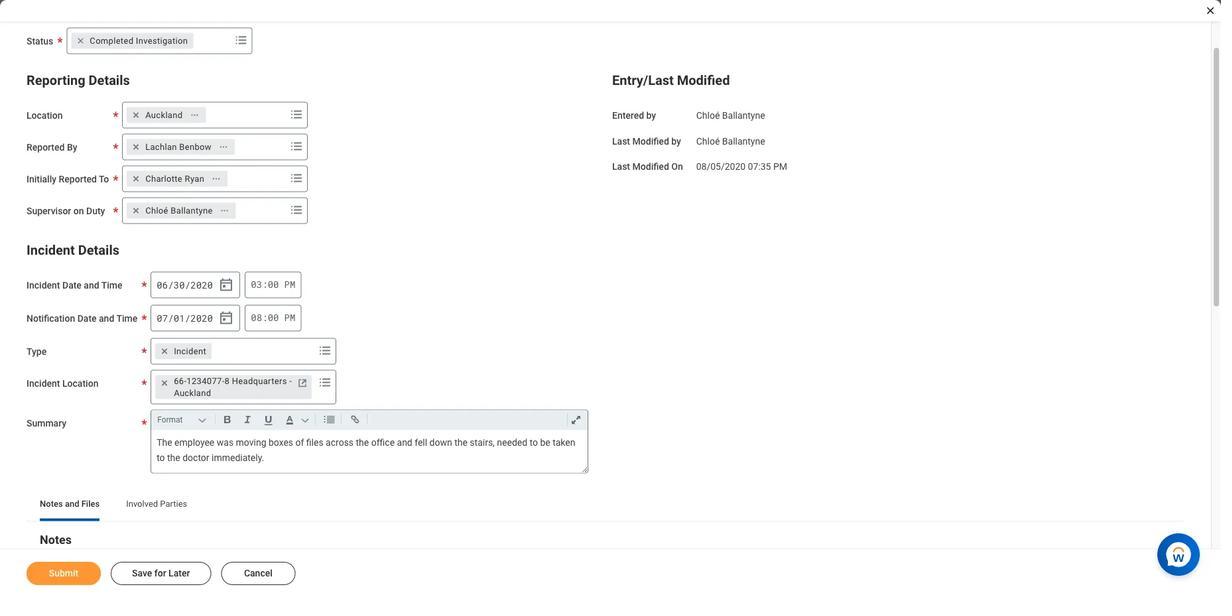 Task type: locate. For each thing, give the bounding box(es) containing it.
tab list
[[27, 489, 1185, 521]]

related actions image right "ryan"
[[212, 174, 221, 183]]

2 prompts image from the top
[[289, 138, 305, 154]]

minute spin button right 03
[[268, 278, 279, 291]]

00 for 08
[[268, 312, 279, 324]]

stairs,
[[470, 437, 495, 448]]

and left 'fell'
[[397, 437, 413, 448]]

format button
[[155, 412, 212, 427]]

calendar image left 03
[[218, 277, 234, 293]]

details inside "group"
[[78, 243, 119, 258]]

the right down
[[455, 437, 468, 448]]

hour spin button down 03
[[251, 312, 262, 324]]

x small image
[[74, 34, 87, 47], [129, 108, 143, 122], [129, 172, 143, 185], [158, 345, 171, 358], [158, 377, 171, 390]]

to down the on the bottom left of page
[[157, 452, 165, 463]]

2 minute spin button from the top
[[268, 312, 279, 324]]

chloé ballantyne
[[697, 110, 765, 121], [697, 136, 765, 146], [145, 206, 213, 216]]

1 vertical spatial to
[[157, 452, 165, 463]]

related actions image inside lachlan benbow, press delete to clear value. option
[[219, 142, 228, 152]]

0 vertical spatial date
[[62, 280, 82, 291]]

1 x small image from the top
[[129, 140, 143, 154]]

2020
[[191, 279, 213, 291], [191, 312, 213, 324]]

00 right 03
[[268, 278, 279, 291]]

related actions image for initially reported to
[[212, 174, 221, 183]]

to left "be" at the left bottom of the page
[[530, 437, 538, 448]]

the left office
[[356, 437, 369, 448]]

reported left the to
[[59, 174, 97, 184]]

by
[[67, 142, 77, 153]]

initially
[[27, 174, 56, 184]]

boxes
[[269, 437, 293, 448]]

1 vertical spatial minute spin button
[[268, 312, 279, 324]]

0 vertical spatial pm
[[774, 161, 788, 172]]

modified right "entry/last"
[[677, 73, 730, 88]]

0 vertical spatial before or after midday spin button
[[284, 278, 296, 291]]

0 horizontal spatial the
[[167, 452, 180, 463]]

last down last modified by on the top
[[612, 161, 630, 172]]

details inside group
[[89, 73, 130, 88]]

2 horizontal spatial the
[[455, 437, 468, 448]]

modified down last modified by on the top
[[633, 161, 669, 172]]

last
[[612, 136, 630, 146], [612, 161, 630, 172]]

ballantyne
[[722, 110, 765, 121], [722, 136, 765, 146], [171, 206, 213, 216]]

2 last from the top
[[612, 161, 630, 172]]

location up summary
[[62, 378, 98, 389]]

0 vertical spatial chloé ballantyne
[[697, 110, 765, 121]]

1 vertical spatial chloé ballantyne
[[697, 136, 765, 146]]

date up notification date and time on the bottom
[[62, 280, 82, 291]]

0 vertical spatial reported
[[27, 142, 65, 153]]

2 vertical spatial chloé ballantyne
[[145, 206, 213, 216]]

chloé ballantyne for entered by
[[697, 110, 765, 121]]

0 vertical spatial related actions image
[[190, 110, 199, 120]]

: right 03
[[262, 278, 268, 291]]

entry/last modified button
[[612, 73, 730, 88]]

1 vertical spatial calendar image
[[218, 310, 234, 326]]

x small image for reported by
[[129, 140, 143, 154]]

1 vertical spatial reported
[[59, 174, 97, 184]]

x small image left the completed
[[74, 34, 87, 47]]

related actions image
[[212, 174, 221, 183], [220, 206, 229, 215]]

: for 03
[[262, 278, 268, 291]]

entry/last modified
[[612, 73, 730, 88]]

x small image left incident element in the left bottom of the page
[[158, 345, 171, 358]]

ballantyne inside option
[[171, 206, 213, 216]]

related actions image
[[190, 110, 199, 120], [219, 142, 228, 152]]

the employee was moving boxes of files across the office and fell down the stairs, needed to be taken to the doctor immediately.
[[157, 437, 578, 463]]

0 horizontal spatial related actions image
[[190, 110, 199, 120]]

2 vertical spatial chloé ballantyne element
[[145, 205, 213, 217]]

and down incident date and time
[[99, 313, 114, 324]]

1 horizontal spatial by
[[672, 136, 681, 146]]

2 vertical spatial ballantyne
[[171, 206, 213, 216]]

0 vertical spatial prompts image
[[289, 106, 305, 122]]

Summary text field
[[151, 430, 588, 473]]

incident up 66-
[[174, 346, 206, 356]]

1 horizontal spatial related actions image
[[219, 142, 228, 152]]

notes button
[[40, 533, 72, 547]]

entry/last
[[612, 73, 674, 88]]

2 vertical spatial pm
[[284, 312, 296, 324]]

1 vertical spatial 2020
[[191, 312, 213, 324]]

incident down type
[[27, 378, 60, 389]]

by right entered
[[647, 110, 656, 121]]

bulleted list image
[[321, 412, 339, 428]]

0 vertical spatial minute spin button
[[268, 278, 279, 291]]

1 vertical spatial hour spin button
[[251, 312, 262, 324]]

files
[[81, 499, 100, 509]]

date down incident date and time
[[77, 313, 97, 324]]

x small image left lachlan at the top of page
[[129, 140, 143, 154]]

chloé down entry/last modified on the top right of the page
[[697, 110, 720, 121]]

chloé for last modified by
[[697, 136, 720, 146]]

minute spin button right 08
[[268, 312, 279, 324]]

incident up notification
[[27, 280, 60, 291]]

0 horizontal spatial by
[[647, 110, 656, 121]]

related actions image for supervisor on duty
[[220, 206, 229, 215]]

calendar image inside notification date and time group
[[218, 310, 234, 326]]

lachlan benbow
[[145, 142, 212, 152]]

2 notes from the top
[[40, 533, 72, 547]]

reported left by
[[27, 142, 65, 153]]

0 vertical spatial hour spin button
[[251, 278, 262, 291]]

ballantyne for last modified by
[[722, 136, 765, 146]]

chloé inside option
[[145, 206, 168, 216]]

06
[[157, 279, 168, 291]]

1 vertical spatial x small image
[[129, 204, 143, 217]]

1 vertical spatial location
[[62, 378, 98, 389]]

x small image inside "charlotte ryan, press delete to clear value." option
[[129, 172, 143, 185]]

x small image inside chloé ballantyne, press delete to clear value. option
[[129, 204, 143, 217]]

last modified by
[[612, 136, 681, 146]]

2 calendar image from the top
[[218, 310, 234, 326]]

auckland
[[145, 110, 183, 120], [174, 388, 211, 398]]

1 vertical spatial chloé
[[697, 136, 720, 146]]

auckland inside 66-1234077-8    headquarters - auckland
[[174, 388, 211, 398]]

2 vertical spatial modified
[[633, 161, 669, 172]]

chloé ballantyne element
[[697, 107, 765, 121], [697, 133, 765, 146], [145, 205, 213, 217]]

calendar image for 07 / 01 / 2020
[[218, 310, 234, 326]]

x small image inside completed investigation, press delete to clear value. option
[[74, 34, 87, 47]]

1 vertical spatial 00
[[268, 312, 279, 324]]

prompts image for supervisor on duty
[[289, 202, 305, 218]]

details down the completed
[[89, 73, 130, 88]]

pm right 07:35
[[774, 161, 788, 172]]

the
[[356, 437, 369, 448], [455, 437, 468, 448], [167, 452, 180, 463]]

reported by
[[27, 142, 77, 153]]

hour spin button containing 03
[[251, 278, 262, 291]]

08/05/2020
[[697, 161, 746, 172]]

hour spin button for 08
[[251, 312, 262, 324]]

0 vertical spatial chloé
[[697, 110, 720, 121]]

1 vertical spatial by
[[672, 136, 681, 146]]

supervisor
[[27, 205, 71, 216]]

2 : from the top
[[262, 312, 268, 324]]

notes for notes
[[40, 533, 72, 547]]

the down the on the bottom left of page
[[167, 452, 180, 463]]

1 before or after midday spin button from the top
[[284, 278, 296, 291]]

x small image right the duty
[[129, 204, 143, 217]]

1 vertical spatial details
[[78, 243, 119, 258]]

1 vertical spatial :
[[262, 312, 268, 324]]

related actions image inside chloé ballantyne, press delete to clear value. option
[[220, 206, 229, 215]]

1 notes from the top
[[40, 499, 63, 509]]

reporting details group
[[27, 70, 599, 224]]

location up reported by
[[27, 110, 63, 121]]

x small image left auckland element
[[129, 108, 143, 122]]

2020 right 30
[[191, 279, 213, 291]]

time
[[101, 280, 122, 291], [116, 313, 137, 324]]

entered
[[612, 110, 644, 121]]

/
[[168, 279, 174, 291], [185, 279, 190, 291], [168, 312, 174, 324], [185, 312, 190, 324]]

calendar image
[[218, 277, 234, 293], [218, 310, 234, 326]]

0 vertical spatial auckland
[[145, 110, 183, 120]]

incident for incident location
[[27, 378, 60, 389]]

related actions image right benbow
[[219, 142, 228, 152]]

auckland up lachlan at the top of page
[[145, 110, 183, 120]]

0 vertical spatial to
[[530, 437, 538, 448]]

0 vertical spatial notes
[[40, 499, 63, 509]]

close update safety incident image
[[1206, 5, 1216, 16]]

notes and files
[[40, 499, 100, 509]]

1 vertical spatial date
[[77, 313, 97, 324]]

incident for incident
[[174, 346, 206, 356]]

0 vertical spatial details
[[89, 73, 130, 88]]

prompts image
[[289, 106, 305, 122], [289, 138, 305, 154], [289, 170, 305, 186]]

1 vertical spatial chloé ballantyne element
[[697, 133, 765, 146]]

minute spin button for 03
[[268, 278, 279, 291]]

related actions image right auckland element
[[190, 110, 199, 120]]

0 vertical spatial ballantyne
[[722, 110, 765, 121]]

:
[[262, 278, 268, 291], [262, 312, 268, 324]]

by up on
[[672, 136, 681, 146]]

hour spin button up 08
[[251, 278, 262, 291]]

reported
[[27, 142, 65, 153], [59, 174, 97, 184]]

and inside tab list
[[65, 499, 79, 509]]

across
[[326, 437, 354, 448]]

prompts image
[[233, 32, 249, 48], [289, 202, 305, 218], [317, 343, 333, 359], [317, 375, 333, 390]]

2 hour spin button from the top
[[251, 312, 262, 324]]

0 horizontal spatial to
[[157, 452, 165, 463]]

chloé up 08/05/2020
[[697, 136, 720, 146]]

x small image inside auckland, press delete to clear value. option
[[129, 108, 143, 122]]

last for last modified by
[[612, 136, 630, 146]]

1 hour spin button from the top
[[251, 278, 262, 291]]

00
[[268, 278, 279, 291], [268, 312, 279, 324]]

related actions image down "charlotte ryan, press delete to clear value." option
[[220, 206, 229, 215]]

1 vertical spatial last
[[612, 161, 630, 172]]

2 before or after midday spin button from the top
[[284, 312, 296, 324]]

and
[[84, 280, 99, 291], [99, 313, 114, 324], [397, 437, 413, 448], [65, 499, 79, 509]]

modified for entry/last modified
[[677, 73, 730, 88]]

completed investigation
[[90, 36, 188, 46]]

details for reporting details
[[89, 73, 130, 88]]

and left files
[[65, 499, 79, 509]]

last modified on element
[[697, 153, 788, 173]]

dialog
[[0, 0, 1222, 597]]

0 vertical spatial last
[[612, 136, 630, 146]]

1 vertical spatial auckland
[[174, 388, 211, 398]]

time up notification date and time on the bottom
[[101, 280, 122, 291]]

08/05/2020 07:35 pm
[[697, 161, 788, 172]]

1 vertical spatial time
[[116, 313, 137, 324]]

last modified on
[[612, 161, 683, 172]]

chloé down charlotte
[[145, 206, 168, 216]]

hour spin button
[[251, 278, 262, 291], [251, 312, 262, 324]]

2020 for 06 / 30 / 2020
[[191, 279, 213, 291]]

1 prompts image from the top
[[289, 106, 305, 122]]

pm
[[774, 161, 788, 172], [284, 278, 296, 291], [284, 312, 296, 324]]

incident down supervisor
[[27, 243, 75, 258]]

save for later
[[132, 568, 190, 579]]

notes up submit
[[40, 533, 72, 547]]

x small image left charlotte
[[129, 172, 143, 185]]

supervisor on duty
[[27, 205, 105, 216]]

01
[[174, 312, 185, 324]]

hour spin button containing 08
[[251, 312, 262, 324]]

by
[[647, 110, 656, 121], [672, 136, 681, 146]]

ballantyne for entered by
[[722, 110, 765, 121]]

on
[[672, 161, 683, 172]]

1 calendar image from the top
[[218, 277, 234, 293]]

1 vertical spatial notes
[[40, 533, 72, 547]]

0 vertical spatial 00
[[268, 278, 279, 291]]

x small image for initially reported to
[[129, 172, 143, 185]]

office
[[371, 437, 395, 448]]

of
[[296, 437, 304, 448]]

1 vertical spatial prompts image
[[289, 138, 305, 154]]

2 vertical spatial chloé
[[145, 206, 168, 216]]

03
[[251, 278, 262, 291]]

save
[[132, 568, 152, 579]]

0 vertical spatial :
[[262, 278, 268, 291]]

before or after midday spin button right 03
[[284, 278, 296, 291]]

0 vertical spatial time
[[101, 280, 122, 291]]

2 2020 from the top
[[191, 312, 213, 324]]

pm right 08
[[284, 312, 296, 324]]

notes
[[40, 499, 63, 509], [40, 533, 72, 547]]

x small image for supervisor on duty
[[129, 204, 143, 217]]

x small image left 66-
[[158, 377, 171, 390]]

modified up last modified on
[[633, 136, 669, 146]]

maximize image
[[567, 412, 585, 428]]

00 right 08
[[268, 312, 279, 324]]

incident
[[27, 243, 75, 258], [27, 280, 60, 291], [174, 346, 206, 356], [27, 378, 60, 389]]

chloé ballantyne element for entered by
[[697, 107, 765, 121]]

before or after midday spin button for 08 : 00 pm
[[284, 312, 296, 324]]

underline image
[[260, 412, 278, 428]]

x small image inside the incident, press delete to clear value. option
[[158, 345, 171, 358]]

0 vertical spatial by
[[647, 110, 656, 121]]

doctor
[[183, 452, 209, 463]]

1 vertical spatial ballantyne
[[722, 136, 765, 146]]

time for 06
[[101, 280, 122, 291]]

chloé ballantyne element for last modified by
[[697, 133, 765, 146]]

and inside the employee was moving boxes of files across the office and fell down the stairs, needed to be taken to the doctor immediately.
[[397, 437, 413, 448]]

2020 right 01
[[191, 312, 213, 324]]

2 vertical spatial prompts image
[[289, 170, 305, 186]]

2 x small image from the top
[[129, 204, 143, 217]]

before or after midday spin button for 03 : 00 pm
[[284, 278, 296, 291]]

x small image
[[129, 140, 143, 154], [129, 204, 143, 217]]

last down entered
[[612, 136, 630, 146]]

date
[[62, 280, 82, 291], [77, 313, 97, 324]]

details
[[89, 73, 130, 88], [78, 243, 119, 258]]

cancel
[[244, 568, 273, 579]]

2 00 from the top
[[268, 312, 279, 324]]

lachlan
[[145, 142, 177, 152]]

x small image for status
[[74, 34, 87, 47]]

x small image for incident location
[[158, 377, 171, 390]]

0 vertical spatial modified
[[677, 73, 730, 88]]

before or after midday spin button
[[284, 278, 296, 291], [284, 312, 296, 324]]

workday assistant region
[[1158, 528, 1206, 576]]

tab list containing notes and files
[[27, 489, 1185, 521]]

0 vertical spatial chloé ballantyne element
[[697, 107, 765, 121]]

1 vertical spatial before or after midday spin button
[[284, 312, 296, 324]]

1 last from the top
[[612, 136, 630, 146]]

italic image
[[239, 412, 257, 428]]

details down the duty
[[78, 243, 119, 258]]

1 vertical spatial related actions image
[[219, 142, 228, 152]]

: right 08
[[262, 312, 268, 324]]

location
[[27, 110, 63, 121], [62, 378, 98, 389]]

1 minute spin button from the top
[[268, 278, 279, 291]]

1 vertical spatial modified
[[633, 136, 669, 146]]

1 : from the top
[[262, 278, 268, 291]]

to
[[530, 437, 538, 448], [157, 452, 165, 463]]

x small image inside 66-1234077-8    headquarters - auckland, press delete to clear value, ctrl + enter opens in new window. option
[[158, 377, 171, 390]]

1 vertical spatial related actions image
[[220, 206, 229, 215]]

1 horizontal spatial the
[[356, 437, 369, 448]]

chloé
[[697, 110, 720, 121], [697, 136, 720, 146], [145, 206, 168, 216]]

2020 inside 06 / 30 / 2020
[[191, 279, 213, 291]]

pm for 08 : 00 pm
[[284, 312, 296, 324]]

incident inside option
[[174, 346, 206, 356]]

headquarters
[[232, 376, 287, 386]]

action bar region
[[0, 549, 1222, 597]]

minute spin button
[[268, 278, 279, 291], [268, 312, 279, 324]]

details for incident details
[[78, 243, 119, 258]]

0 vertical spatial 2020
[[191, 279, 213, 291]]

0 vertical spatial related actions image
[[212, 174, 221, 183]]

date for 07
[[77, 313, 97, 324]]

3 prompts image from the top
[[289, 170, 305, 186]]

auckland down 66-
[[174, 388, 211, 398]]

initially reported to
[[27, 174, 109, 184]]

07 / 01 / 2020
[[157, 312, 213, 324]]

modified
[[677, 73, 730, 88], [633, 136, 669, 146], [633, 161, 669, 172]]

calendar image left 08
[[218, 310, 234, 326]]

related actions image inside auckland, press delete to clear value. option
[[190, 110, 199, 120]]

time left 07
[[116, 313, 137, 324]]

chloé ballantyne, press delete to clear value. option
[[127, 203, 236, 219]]

notes up the notes button
[[40, 499, 63, 509]]

calendar image inside incident date and time group
[[218, 277, 234, 293]]

1 2020 from the top
[[191, 279, 213, 291]]

pm for 03 : 00 pm
[[284, 278, 296, 291]]

notification date and time group
[[151, 305, 240, 331]]

pm right 03
[[284, 278, 296, 291]]

0 vertical spatial calendar image
[[218, 277, 234, 293]]

1 vertical spatial pm
[[284, 278, 296, 291]]

before or after midday spin button right 08
[[284, 312, 296, 324]]

0 vertical spatial location
[[27, 110, 63, 121]]

1 00 from the top
[[268, 278, 279, 291]]

0 vertical spatial x small image
[[129, 140, 143, 154]]

2020 inside 07 / 01 / 2020
[[191, 312, 213, 324]]



Task type: vqa. For each thing, say whether or not it's contained in the screenshot.
chevron right small image
no



Task type: describe. For each thing, give the bounding box(es) containing it.
reporting
[[27, 73, 85, 88]]

immediately.
[[212, 452, 264, 463]]

be
[[540, 437, 551, 448]]

entry/last modified group
[[612, 70, 1185, 174]]

down
[[430, 437, 452, 448]]

related actions image for reported by
[[219, 142, 228, 152]]

summary
[[27, 418, 66, 429]]

lachlan benbow element
[[145, 141, 212, 153]]

1234077-
[[187, 376, 225, 386]]

type
[[27, 346, 47, 357]]

for
[[154, 568, 166, 579]]

entered by
[[612, 110, 656, 121]]

completed
[[90, 36, 134, 46]]

incident details button
[[27, 243, 119, 258]]

related actions image for location
[[190, 110, 199, 120]]

parties
[[160, 499, 187, 509]]

incident for incident details
[[27, 243, 75, 258]]

prompts image for status
[[233, 32, 249, 48]]

x small image for location
[[129, 108, 143, 122]]

hour spin button for 03
[[251, 278, 262, 291]]

pm inside the last modified on "element"
[[774, 161, 788, 172]]

auckland, press delete to clear value. option
[[127, 107, 206, 123]]

minute spin button for 08
[[268, 312, 279, 324]]

08 : 00 pm
[[251, 312, 296, 324]]

auckland element
[[145, 109, 183, 121]]

66-1234077-8    headquarters - auckland, press delete to clear value, ctrl + enter opens in new window. option
[[155, 375, 312, 399]]

03 : 00 pm
[[251, 278, 296, 291]]

bold image
[[218, 412, 236, 428]]

incident, press delete to clear value. option
[[155, 343, 212, 359]]

the
[[157, 437, 172, 448]]

last for last modified on
[[612, 161, 630, 172]]

location inside reporting details group
[[27, 110, 63, 121]]

08
[[251, 312, 262, 324]]

-
[[289, 376, 292, 386]]

notes for notes and files
[[40, 499, 63, 509]]

modified for last modified by
[[633, 136, 669, 146]]

06 / 30 / 2020
[[157, 279, 213, 291]]

calendar image for 06 / 30 / 2020
[[218, 277, 234, 293]]

taken
[[553, 437, 576, 448]]

prompts image for by
[[289, 138, 305, 154]]

incident date and time
[[27, 280, 122, 291]]

was
[[217, 437, 234, 448]]

format
[[157, 415, 183, 424]]

chloé ballantyne element inside option
[[145, 205, 213, 217]]

completed investigation, press delete to clear value. option
[[71, 33, 193, 49]]

chloé for entered by
[[697, 110, 720, 121]]

chloé ballantyne inside option
[[145, 206, 213, 216]]

/ right 06
[[168, 279, 174, 291]]

investigation
[[136, 36, 188, 46]]

incident element
[[174, 345, 206, 357]]

ryan
[[185, 174, 204, 184]]

completed investigation element
[[90, 35, 188, 47]]

duty
[[86, 205, 105, 216]]

submit button
[[27, 562, 101, 585]]

format group
[[155, 410, 591, 430]]

07:35
[[748, 161, 771, 172]]

involved parties
[[126, 499, 187, 509]]

location inside incident details "group"
[[62, 378, 98, 389]]

later
[[169, 568, 190, 579]]

date for 06
[[62, 280, 82, 291]]

ext link image
[[296, 377, 309, 390]]

dialog containing reporting details
[[0, 0, 1222, 597]]

/ right 07
[[168, 312, 174, 324]]

x small image for type
[[158, 345, 171, 358]]

fell
[[415, 437, 427, 448]]

notification
[[27, 313, 75, 324]]

prompts image for reported
[[289, 170, 305, 186]]

and up notification date and time on the bottom
[[84, 280, 99, 291]]

incident location
[[27, 378, 98, 389]]

to
[[99, 174, 109, 184]]

8
[[225, 376, 230, 386]]

chloé ballantyne for last modified by
[[697, 136, 765, 146]]

charlotte ryan, press delete to clear value. option
[[127, 171, 228, 187]]

incident date and time group
[[151, 272, 240, 298]]

reporting details
[[27, 73, 130, 88]]

66-
[[174, 376, 187, 386]]

notification date and time
[[27, 313, 137, 324]]

employee
[[175, 437, 215, 448]]

/ right 30
[[185, 279, 190, 291]]

moving
[[236, 437, 266, 448]]

/ right 01
[[185, 312, 190, 324]]

time for 07
[[116, 313, 137, 324]]

charlotte
[[145, 174, 183, 184]]

prompts image for incident location
[[317, 375, 333, 390]]

charlotte ryan
[[145, 174, 204, 184]]

modified for last modified on
[[633, 161, 669, 172]]

2020 for 07 / 01 / 2020
[[191, 312, 213, 324]]

: for 08
[[262, 312, 268, 324]]

reporting details button
[[27, 73, 130, 88]]

incident for incident date and time
[[27, 280, 60, 291]]

lachlan benbow, press delete to clear value. option
[[127, 139, 235, 155]]

benbow
[[179, 142, 212, 152]]

cancel button
[[221, 562, 295, 585]]

link image
[[346, 412, 364, 428]]

66-1234077-8    headquarters - auckland
[[174, 376, 292, 398]]

00 for 03
[[268, 278, 279, 291]]

30
[[174, 279, 185, 291]]

submit
[[49, 568, 78, 579]]

07
[[157, 312, 168, 324]]

status
[[27, 35, 53, 46]]

save for later button
[[111, 562, 211, 585]]

auckland inside reporting details group
[[145, 110, 183, 120]]

on
[[73, 205, 84, 216]]

charlotte ryan element
[[145, 173, 204, 185]]

prompts image for type
[[317, 343, 333, 359]]

involved
[[126, 499, 158, 509]]

incident details group
[[27, 240, 599, 473]]

incident details
[[27, 243, 119, 258]]

needed
[[497, 437, 528, 448]]

66-1234077-8    headquarters - auckland element
[[174, 375, 293, 399]]

files
[[306, 437, 324, 448]]

1 horizontal spatial to
[[530, 437, 538, 448]]



